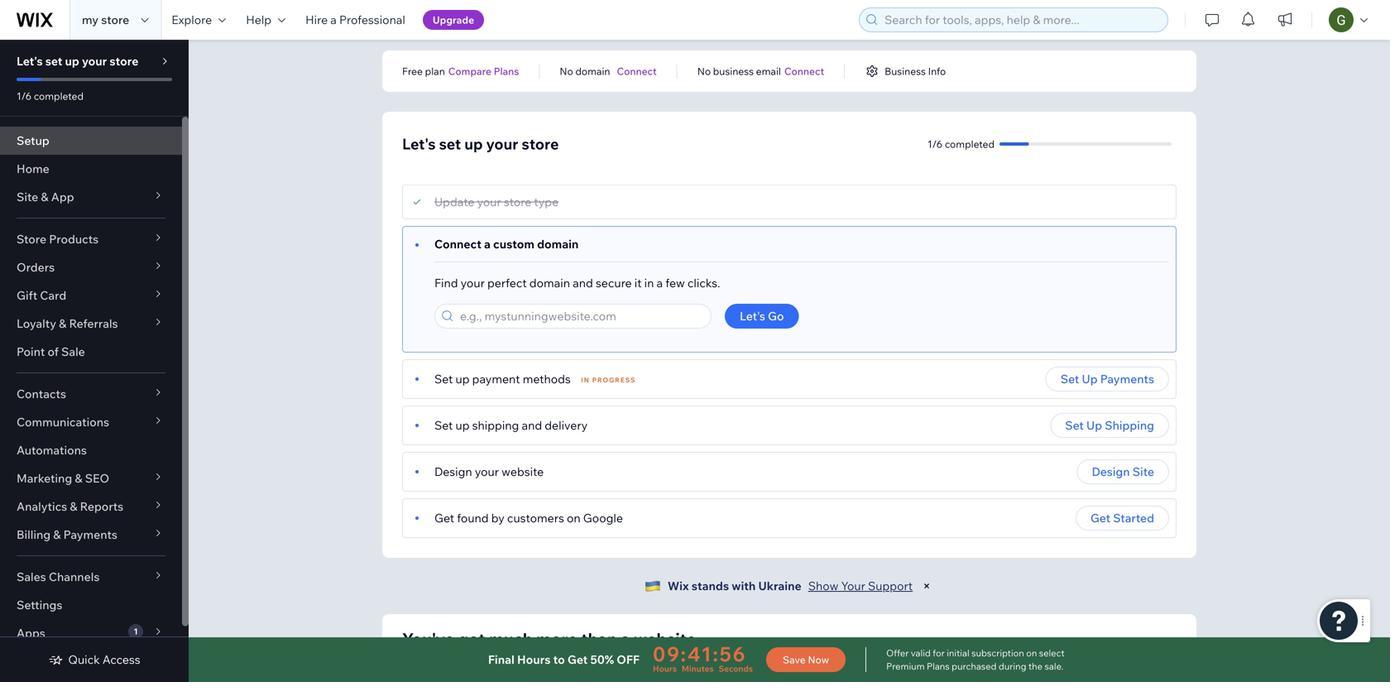 Task type: describe. For each thing, give the bounding box(es) containing it.
custom
[[493, 237, 535, 251]]

0 horizontal spatial on
[[567, 511, 581, 525]]

design site
[[1092, 464, 1155, 479]]

save now
[[783, 653, 830, 666]]

delivery
[[545, 418, 588, 432]]

quick
[[68, 652, 100, 667]]

google
[[583, 511, 623, 525]]

quick access button
[[48, 652, 140, 667]]

domain for custom
[[537, 237, 579, 251]]

loyalty & referrals button
[[0, 310, 182, 338]]

no for no business email
[[698, 65, 711, 77]]

marketing & seo
[[17, 471, 109, 485]]

set for set up shipping and delivery
[[435, 418, 453, 432]]

& for billing
[[53, 527, 61, 542]]

you've got much more than a website
[[402, 629, 696, 649]]

by
[[491, 511, 505, 525]]

you've
[[402, 629, 455, 649]]

a right hire
[[330, 12, 337, 27]]

get for get found by customers on google
[[435, 511, 454, 525]]

setup link
[[0, 127, 182, 155]]

business
[[713, 65, 754, 77]]

your for design
[[475, 464, 499, 479]]

sidebar element
[[0, 40, 189, 682]]

business info button
[[865, 64, 946, 79]]

let's inside let's go button
[[740, 309, 766, 323]]

my store
[[82, 12, 129, 27]]

now
[[808, 653, 830, 666]]

started
[[1113, 511, 1155, 525]]

home
[[17, 161, 49, 176]]

settings link
[[0, 591, 182, 619]]

communications button
[[0, 408, 182, 436]]

set up payments
[[1061, 372, 1155, 386]]

with
[[732, 579, 756, 593]]

settings
[[17, 598, 62, 612]]

analytics & reports button
[[0, 492, 182, 521]]

payments for set up payments
[[1101, 372, 1155, 386]]

free
[[402, 65, 423, 77]]

set up shipping
[[1066, 418, 1155, 432]]

1 vertical spatial let's set up your store
[[402, 135, 559, 153]]

loyalty
[[17, 316, 56, 331]]

business
[[885, 65, 926, 77]]

let's go button
[[725, 304, 799, 329]]

clicks.
[[688, 276, 720, 290]]

initial
[[947, 647, 970, 659]]

card
[[40, 288, 66, 303]]

valid
[[911, 647, 931, 659]]

0 vertical spatial domain
[[576, 65, 610, 77]]

& for loyalty
[[59, 316, 67, 331]]

upgrade button
[[423, 10, 484, 30]]

site inside popup button
[[17, 190, 38, 204]]

select
[[1039, 647, 1065, 659]]

shipping
[[1105, 418, 1155, 432]]

on inside offer valid for initial subscription on select premium plans purchased during the sale.
[[1027, 647, 1037, 659]]

ukraine
[[759, 579, 802, 593]]

hire a professional link
[[296, 0, 415, 40]]

set up shipping and delivery
[[435, 418, 588, 432]]

1
[[134, 626, 138, 637]]

off
[[617, 652, 640, 667]]

1 horizontal spatial set
[[439, 135, 461, 153]]

analytics
[[17, 499, 67, 514]]

store up type at the left top of the page
[[522, 135, 559, 153]]

business info
[[885, 65, 946, 77]]

let's go
[[740, 309, 784, 323]]

payment
[[472, 372, 520, 386]]

point of sale
[[17, 344, 85, 359]]

0 vertical spatial website
[[502, 464, 544, 479]]

go
[[768, 309, 784, 323]]

store left type at the left top of the page
[[504, 195, 532, 209]]

1 horizontal spatial get
[[568, 652, 588, 667]]

site inside button
[[1133, 464, 1155, 479]]

no for no domain
[[560, 65, 573, 77]]

subscription
[[972, 647, 1025, 659]]

show
[[808, 579, 839, 593]]

billing & payments
[[17, 527, 117, 542]]

during
[[999, 661, 1027, 672]]

my
[[82, 12, 99, 27]]

no domain connect
[[560, 65, 657, 77]]

offer
[[887, 647, 909, 659]]

wix stands with ukraine show your support
[[668, 579, 913, 593]]

0 horizontal spatial connect
[[435, 237, 482, 251]]

a right "in"
[[657, 276, 663, 290]]

automations link
[[0, 436, 182, 464]]

explore
[[172, 12, 212, 27]]

contacts
[[17, 387, 66, 401]]

save now button
[[767, 647, 846, 672]]

let's set up your store inside sidebar element
[[17, 54, 139, 68]]

domain for perfect
[[530, 276, 570, 290]]

connect link for no business email connect
[[785, 64, 825, 79]]

a left custom
[[484, 237, 491, 251]]

of
[[48, 344, 59, 359]]

billing & payments button
[[0, 521, 182, 549]]

let's inside sidebar element
[[17, 54, 43, 68]]

09:41:56
[[653, 641, 747, 666]]

save
[[783, 653, 806, 666]]

plan
[[425, 65, 445, 77]]

1 horizontal spatial 1/6 completed
[[928, 138, 995, 150]]

in progress
[[581, 376, 636, 384]]

it
[[635, 276, 642, 290]]

design site button
[[1077, 459, 1170, 484]]

design for design your website
[[435, 464, 472, 479]]



Task type: locate. For each thing, give the bounding box(es) containing it.
marketing
[[17, 471, 72, 485]]

point
[[17, 344, 45, 359]]

1/6 completed up setup
[[17, 90, 84, 102]]

no left business
[[698, 65, 711, 77]]

app
[[51, 190, 74, 204]]

contacts button
[[0, 380, 182, 408]]

up left payment
[[456, 372, 470, 386]]

design for design site
[[1092, 464, 1130, 479]]

set for set up payment methods
[[435, 372, 453, 386]]

1 design from the left
[[435, 464, 472, 479]]

final
[[488, 652, 515, 667]]

1 vertical spatial site
[[1133, 464, 1155, 479]]

50%
[[591, 652, 614, 667]]

your up update your store type
[[486, 135, 519, 153]]

2 design from the left
[[1092, 464, 1130, 479]]

2 no from the left
[[698, 65, 711, 77]]

1 horizontal spatial design
[[1092, 464, 1130, 479]]

get left started
[[1091, 511, 1111, 525]]

offer valid for initial subscription on select premium plans purchased during the sale.
[[887, 647, 1065, 672]]

loyalty & referrals
[[17, 316, 118, 331]]

& left app
[[41, 190, 49, 204]]

hours left to
[[517, 652, 551, 667]]

1 horizontal spatial connect link
[[785, 64, 825, 79]]

hours for 09:41:56
[[653, 663, 677, 674]]

1 connect link from the left
[[617, 64, 657, 79]]

0 vertical spatial let's
[[17, 54, 43, 68]]

up up setup link
[[65, 54, 79, 68]]

2 horizontal spatial let's
[[740, 309, 766, 323]]

connect a custom domain
[[435, 237, 579, 251]]

1 no from the left
[[560, 65, 573, 77]]

your
[[82, 54, 107, 68], [486, 135, 519, 153], [477, 195, 501, 209], [461, 276, 485, 290], [475, 464, 499, 479]]

Search for tools, apps, help & more... field
[[880, 8, 1163, 31]]

0 horizontal spatial hours
[[517, 652, 551, 667]]

up left shipping
[[1087, 418, 1103, 432]]

0 vertical spatial payments
[[1101, 372, 1155, 386]]

store down my store
[[110, 54, 139, 68]]

1 horizontal spatial plans
[[927, 661, 950, 672]]

sale.
[[1045, 661, 1064, 672]]

set up the 'update'
[[439, 135, 461, 153]]

let's set up your store up update your store type
[[402, 135, 559, 153]]

let's up the 'update'
[[402, 135, 436, 153]]

& left reports
[[70, 499, 77, 514]]

store right my
[[101, 12, 129, 27]]

0 vertical spatial on
[[567, 511, 581, 525]]

gift card button
[[0, 281, 182, 310]]

compare plans link
[[448, 64, 519, 79]]

1 horizontal spatial website
[[634, 629, 696, 649]]

support
[[868, 579, 913, 593]]

site down home
[[17, 190, 38, 204]]

much
[[489, 629, 533, 649]]

your inside sidebar element
[[82, 54, 107, 68]]

up for payments
[[1082, 372, 1098, 386]]

2 horizontal spatial connect
[[785, 65, 825, 77]]

1 vertical spatial set
[[439, 135, 461, 153]]

point of sale link
[[0, 338, 182, 366]]

0 horizontal spatial let's set up your store
[[17, 54, 139, 68]]

2 connect link from the left
[[785, 64, 825, 79]]

design down set up shipping button
[[1092, 464, 1130, 479]]

1/6 inside sidebar element
[[17, 90, 32, 102]]

website
[[502, 464, 544, 479], [634, 629, 696, 649]]

get started button
[[1076, 506, 1170, 531]]

store products button
[[0, 225, 182, 253]]

0 vertical spatial site
[[17, 190, 38, 204]]

1 vertical spatial website
[[634, 629, 696, 649]]

products
[[49, 232, 99, 246]]

got
[[458, 629, 485, 649]]

store
[[101, 12, 129, 27], [110, 54, 139, 68], [522, 135, 559, 153], [504, 195, 532, 209]]

than
[[581, 629, 617, 649]]

connect
[[617, 65, 657, 77], [785, 65, 825, 77], [435, 237, 482, 251]]

set left shipping
[[1066, 418, 1084, 432]]

more
[[537, 629, 578, 649]]

setup
[[17, 133, 49, 148]]

connect link for no domain connect
[[617, 64, 657, 79]]

get for get started
[[1091, 511, 1111, 525]]

store
[[17, 232, 46, 246]]

design inside button
[[1092, 464, 1130, 479]]

your
[[841, 579, 866, 593]]

& inside dropdown button
[[75, 471, 82, 485]]

methods
[[523, 372, 571, 386]]

0 vertical spatial set
[[45, 54, 62, 68]]

set up setup
[[45, 54, 62, 68]]

payments
[[1101, 372, 1155, 386], [63, 527, 117, 542]]

0 vertical spatial up
[[1082, 372, 1098, 386]]

perfect
[[488, 276, 527, 290]]

hire a professional
[[305, 12, 405, 27]]

sales channels
[[17, 569, 100, 584]]

1 vertical spatial completed
[[945, 138, 995, 150]]

& right billing
[[53, 527, 61, 542]]

in
[[581, 376, 590, 384]]

set left payment
[[435, 372, 453, 386]]

on up the
[[1027, 647, 1037, 659]]

website up off
[[634, 629, 696, 649]]

set inside sidebar element
[[45, 54, 62, 68]]

help
[[246, 12, 272, 27]]

0 horizontal spatial 1/6 completed
[[17, 90, 84, 102]]

customers
[[507, 511, 564, 525]]

sale
[[61, 344, 85, 359]]

premium
[[887, 661, 925, 672]]

set
[[45, 54, 62, 68], [439, 135, 461, 153]]

connect link
[[617, 64, 657, 79], [785, 64, 825, 79]]

final hours to get 50% off
[[488, 652, 640, 667]]

up up the 'update'
[[465, 135, 483, 153]]

1/6 completed down 'info'
[[928, 138, 995, 150]]

get inside button
[[1091, 511, 1111, 525]]

your down my
[[82, 54, 107, 68]]

payments for billing & payments
[[63, 527, 117, 542]]

set left the shipping
[[435, 418, 453, 432]]

payments down analytics & reports popup button
[[63, 527, 117, 542]]

info
[[928, 65, 946, 77]]

2 vertical spatial let's
[[740, 309, 766, 323]]

0 vertical spatial 1/6
[[17, 90, 32, 102]]

payments inside popup button
[[63, 527, 117, 542]]

let's set up your store
[[17, 54, 139, 68], [402, 135, 559, 153]]

1 vertical spatial 1/6
[[928, 138, 943, 150]]

apps
[[17, 626, 45, 640]]

0 horizontal spatial site
[[17, 190, 38, 204]]

for
[[933, 647, 945, 659]]

no right the compare plans link
[[560, 65, 573, 77]]

let's up setup
[[17, 54, 43, 68]]

up left the shipping
[[456, 418, 470, 432]]

2 horizontal spatial get
[[1091, 511, 1111, 525]]

purchased
[[952, 661, 997, 672]]

and
[[573, 276, 593, 290], [522, 418, 542, 432]]

1 vertical spatial up
[[1087, 418, 1103, 432]]

1 vertical spatial payments
[[63, 527, 117, 542]]

site up started
[[1133, 464, 1155, 479]]

0 vertical spatial completed
[[34, 90, 84, 102]]

1/6 down 'info'
[[928, 138, 943, 150]]

completed up setup
[[34, 90, 84, 102]]

1 horizontal spatial let's
[[402, 135, 436, 153]]

0 horizontal spatial plans
[[494, 65, 519, 77]]

1 vertical spatial plans
[[927, 661, 950, 672]]

your right the 'update'
[[477, 195, 501, 209]]

& left seo on the left
[[75, 471, 82, 485]]

up for shipping
[[1087, 418, 1103, 432]]

plans inside offer valid for initial subscription on select premium plans purchased during the sale.
[[927, 661, 950, 672]]

seo
[[85, 471, 109, 485]]

0 horizontal spatial website
[[502, 464, 544, 479]]

1/6 up setup
[[17, 90, 32, 102]]

your down the shipping
[[475, 464, 499, 479]]

completed inside sidebar element
[[34, 90, 84, 102]]

your for update
[[477, 195, 501, 209]]

payments inside button
[[1101, 372, 1155, 386]]

payments up shipping
[[1101, 372, 1155, 386]]

1 horizontal spatial hours
[[653, 663, 677, 674]]

website up get found by customers on google on the bottom
[[502, 464, 544, 479]]

store products
[[17, 232, 99, 246]]

and left "delivery" on the left bottom of page
[[522, 418, 542, 432]]

0 horizontal spatial let's
[[17, 54, 43, 68]]

hire
[[305, 12, 328, 27]]

and left secure
[[573, 276, 593, 290]]

0 vertical spatial let's set up your store
[[17, 54, 139, 68]]

& for analytics
[[70, 499, 77, 514]]

1 horizontal spatial no
[[698, 65, 711, 77]]

1 horizontal spatial connect
[[617, 65, 657, 77]]

0 horizontal spatial no
[[560, 65, 573, 77]]

1 horizontal spatial 1/6
[[928, 138, 943, 150]]

0 horizontal spatial 1/6
[[17, 90, 32, 102]]

set for set up payments
[[1061, 372, 1080, 386]]

orders
[[17, 260, 55, 274]]

shipping
[[472, 418, 519, 432]]

gift card
[[17, 288, 66, 303]]

0 horizontal spatial payments
[[63, 527, 117, 542]]

no business email connect
[[698, 65, 825, 77]]

1 horizontal spatial payments
[[1101, 372, 1155, 386]]

update
[[435, 195, 475, 209]]

no
[[560, 65, 573, 77], [698, 65, 711, 77]]

0 horizontal spatial completed
[[34, 90, 84, 102]]

1 horizontal spatial site
[[1133, 464, 1155, 479]]

completed down 'info'
[[945, 138, 995, 150]]

0 horizontal spatial design
[[435, 464, 472, 479]]

plans down for
[[927, 661, 950, 672]]

1 horizontal spatial completed
[[945, 138, 995, 150]]

get left found
[[435, 511, 454, 525]]

domain
[[576, 65, 610, 77], [537, 237, 579, 251], [530, 276, 570, 290]]

1/6 completed inside sidebar element
[[17, 90, 84, 102]]

& for marketing
[[75, 471, 82, 485]]

plans right compare at the left top
[[494, 65, 519, 77]]

e.g., mystunningwebsite.com field
[[455, 305, 706, 328]]

design your website
[[435, 464, 544, 479]]

0 horizontal spatial set
[[45, 54, 62, 68]]

store inside sidebar element
[[110, 54, 139, 68]]

site & app
[[17, 190, 74, 204]]

0 vertical spatial and
[[573, 276, 593, 290]]

hours inside 09:41:56 hours minutes seconds
[[653, 663, 677, 674]]

secure
[[596, 276, 632, 290]]

1 vertical spatial 1/6 completed
[[928, 138, 995, 150]]

0 horizontal spatial get
[[435, 511, 454, 525]]

1 horizontal spatial let's set up your store
[[402, 135, 559, 153]]

let's set up your store down my
[[17, 54, 139, 68]]

& right the loyalty
[[59, 316, 67, 331]]

set up shipping button
[[1051, 413, 1170, 438]]

hours left minutes
[[653, 663, 677, 674]]

1 vertical spatial domain
[[537, 237, 579, 251]]

plans
[[494, 65, 519, 77], [927, 661, 950, 672]]

a up off
[[621, 629, 630, 649]]

design up found
[[435, 464, 472, 479]]

set up set up shipping
[[1061, 372, 1080, 386]]

found
[[457, 511, 489, 525]]

& for site
[[41, 190, 49, 204]]

on left google
[[567, 511, 581, 525]]

free plan compare plans
[[402, 65, 519, 77]]

1 vertical spatial on
[[1027, 647, 1037, 659]]

let's left go
[[740, 309, 766, 323]]

0 vertical spatial 1/6 completed
[[17, 90, 84, 102]]

1 vertical spatial and
[[522, 418, 542, 432]]

up up set up shipping
[[1082, 372, 1098, 386]]

hours for final
[[517, 652, 551, 667]]

sales channels button
[[0, 563, 182, 591]]

show your support button
[[808, 579, 913, 593]]

your for find
[[461, 276, 485, 290]]

1 vertical spatial let's
[[402, 135, 436, 153]]

up inside sidebar element
[[65, 54, 79, 68]]

set for set up shipping
[[1066, 418, 1084, 432]]

get right to
[[568, 652, 588, 667]]

billing
[[17, 527, 51, 542]]

0 horizontal spatial and
[[522, 418, 542, 432]]

0 vertical spatial plans
[[494, 65, 519, 77]]

set
[[435, 372, 453, 386], [1061, 372, 1080, 386], [435, 418, 453, 432], [1066, 418, 1084, 432]]

the
[[1029, 661, 1043, 672]]

get
[[435, 511, 454, 525], [1091, 511, 1111, 525], [568, 652, 588, 667]]

1 horizontal spatial and
[[573, 276, 593, 290]]

0 horizontal spatial connect link
[[617, 64, 657, 79]]

your right find
[[461, 276, 485, 290]]

communications
[[17, 415, 109, 429]]

up
[[65, 54, 79, 68], [465, 135, 483, 153], [456, 372, 470, 386], [456, 418, 470, 432]]

progress
[[592, 376, 636, 384]]

2 vertical spatial domain
[[530, 276, 570, 290]]

1 horizontal spatial on
[[1027, 647, 1037, 659]]



Task type: vqa. For each thing, say whether or not it's contained in the screenshot.
rightmost Let's set up your store
yes



